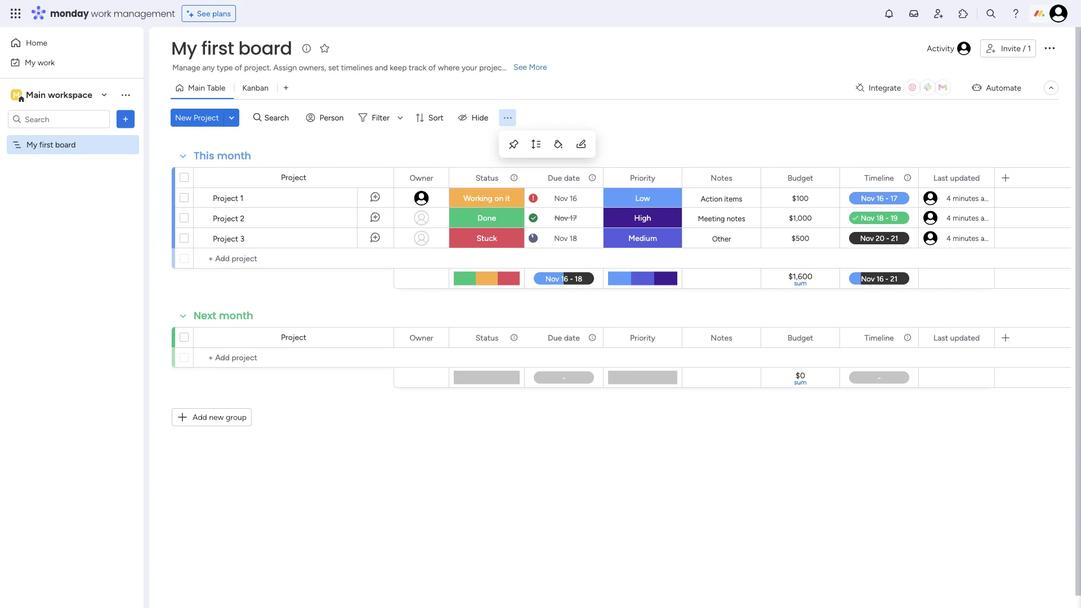 Task type: vqa. For each thing, say whether or not it's contained in the screenshot.
Notifications
no



Task type: describe. For each thing, give the bounding box(es) containing it.
action
[[701, 194, 723, 203]]

medium
[[629, 233, 657, 243]]

monday work management
[[50, 7, 175, 20]]

working
[[463, 193, 493, 203]]

17
[[570, 213, 577, 222]]

project
[[479, 63, 505, 72]]

arrow down image
[[394, 111, 407, 124]]

1 inside button
[[1028, 44, 1031, 53]]

4 minutes ago for low
[[947, 194, 993, 203]]

$0
[[796, 371, 805, 380]]

1 status field from the top
[[473, 171, 501, 184]]

1 notes from the top
[[711, 173, 732, 182]]

new project button
[[171, 109, 223, 127]]

my first board list box
[[0, 133, 144, 306]]

timeline for 1st 'timeline' field from the bottom
[[865, 333, 894, 342]]

timelines
[[341, 63, 373, 72]]

group
[[226, 413, 247, 422]]

0 vertical spatial my first board
[[171, 36, 292, 61]]

2
[[240, 213, 245, 223]]

monday
[[50, 7, 89, 20]]

manage any type of project. assign owners, set timelines and keep track of where your project stands.
[[172, 63, 532, 72]]

project inside new project button
[[194, 113, 219, 122]]

kanban button
[[234, 79, 277, 97]]

3 4 from the top
[[947, 234, 951, 243]]

person
[[320, 113, 344, 122]]

search everything image
[[986, 8, 997, 19]]

on
[[495, 193, 504, 203]]

manage
[[172, 63, 200, 72]]

workspace selection element
[[11, 88, 94, 103]]

add to favorites image
[[319, 43, 330, 54]]

inbox image
[[908, 8, 920, 19]]

kanban
[[242, 83, 269, 93]]

nov 16
[[554, 194, 577, 203]]

add new group
[[193, 413, 247, 422]]

+ Add project text field
[[199, 351, 389, 364]]

4 minutes ago for done
[[947, 213, 993, 222]]

due for second due date field
[[548, 333, 562, 342]]

automate
[[986, 83, 1022, 93]]

workspace image
[[11, 89, 22, 101]]

my first board inside list box
[[26, 140, 76, 150]]

budget for 1st budget field from the top
[[788, 173, 813, 182]]

this
[[194, 149, 214, 163]]

sort button
[[410, 109, 450, 127]]

1 status from the top
[[476, 173, 499, 182]]

filter
[[372, 113, 390, 122]]

select product image
[[10, 8, 21, 19]]

minutes for done
[[953, 213, 979, 222]]

notes
[[727, 214, 745, 223]]

more
[[529, 62, 547, 72]]

stands.
[[507, 63, 532, 72]]

collapse board header image
[[1047, 83, 1056, 92]]

$1,600 sum
[[788, 271, 813, 287]]

see more link
[[512, 61, 548, 73]]

date for second due date field
[[564, 333, 580, 342]]

working on it
[[463, 193, 510, 203]]

2 budget field from the top
[[785, 331, 816, 344]]

first inside list box
[[39, 140, 53, 150]]

2 due date field from the top
[[545, 331, 583, 344]]

last updated for second last updated field from the bottom
[[934, 173, 980, 182]]

hide
[[472, 113, 488, 122]]

0 horizontal spatial 1
[[240, 193, 244, 203]]

add view image
[[284, 84, 288, 92]]

priority for 2nd priority field from the bottom
[[630, 173, 655, 182]]

nov 17
[[554, 213, 577, 222]]

done
[[477, 213, 496, 223]]

menu image
[[502, 112, 513, 123]]

updated for first last updated field from the bottom of the page
[[950, 333, 980, 342]]

This month field
[[191, 149, 254, 163]]

main table button
[[171, 79, 234, 97]]

it
[[505, 193, 510, 203]]

main workspace
[[26, 90, 92, 100]]

main for main workspace
[[26, 90, 46, 100]]

invite
[[1001, 44, 1021, 53]]

assign
[[273, 63, 297, 72]]

stuck
[[477, 233, 497, 243]]

4 for done
[[947, 213, 951, 222]]

Next month field
[[191, 309, 256, 323]]

2 notes from the top
[[711, 333, 732, 342]]

meeting
[[698, 214, 725, 223]]

project.
[[244, 63, 271, 72]]

hide button
[[454, 109, 495, 127]]

$0 sum
[[794, 371, 807, 386]]

my work button
[[7, 53, 121, 71]]

2 status field from the top
[[473, 331, 501, 344]]

due date for 2nd due date field from the bottom of the page
[[548, 173, 580, 182]]

date for 2nd due date field from the bottom of the page
[[564, 173, 580, 182]]

1 priority field from the top
[[627, 171, 658, 184]]

16
[[570, 194, 577, 203]]

person button
[[302, 109, 350, 127]]

dapulse integrations image
[[856, 84, 864, 92]]

sum for $0
[[794, 378, 807, 386]]

2 owner from the top
[[410, 333, 433, 342]]

1 of from the left
[[235, 63, 242, 72]]

$100
[[792, 194, 809, 203]]

Search in workspace field
[[24, 113, 94, 126]]

new project
[[175, 113, 219, 122]]

add new group button
[[172, 408, 252, 426]]

invite / 1
[[1001, 44, 1031, 53]]

ago for low
[[981, 194, 993, 203]]

owners,
[[299, 63, 326, 72]]

nov for project 2
[[554, 213, 568, 222]]

1 timeline field from the top
[[862, 171, 897, 184]]

nov 18
[[554, 234, 577, 243]]

keep
[[390, 63, 407, 72]]

priority for first priority field from the bottom of the page
[[630, 333, 655, 342]]

3
[[240, 234, 245, 243]]

any
[[202, 63, 215, 72]]

ago for done
[[981, 213, 993, 222]]

add
[[193, 413, 207, 422]]

sum for $1,600
[[794, 279, 807, 287]]

your
[[462, 63, 477, 72]]

see plans button
[[182, 5, 236, 22]]

column information image for status
[[510, 333, 519, 342]]

nov for project 3
[[554, 234, 568, 243]]

activity button
[[923, 39, 976, 57]]

notifications image
[[884, 8, 895, 19]]

where
[[438, 63, 460, 72]]



Task type: locate. For each thing, give the bounding box(es) containing it.
sum
[[794, 279, 807, 287], [794, 378, 807, 386]]

last updated for first last updated field from the bottom of the page
[[934, 333, 980, 342]]

month right "this"
[[217, 149, 251, 163]]

0 vertical spatial due date field
[[545, 171, 583, 184]]

Owner field
[[407, 171, 436, 184], [407, 331, 436, 344]]

main right workspace icon
[[26, 90, 46, 100]]

Search field
[[262, 110, 295, 126]]

4 for low
[[947, 194, 951, 203]]

see for see plans
[[197, 9, 210, 18]]

Status field
[[473, 171, 501, 184], [473, 331, 501, 344]]

3 minutes from the top
[[953, 234, 979, 243]]

1 horizontal spatial of
[[428, 63, 436, 72]]

2 last updated from the top
[[934, 333, 980, 342]]

due date for second due date field
[[548, 333, 580, 342]]

1 4 minutes ago from the top
[[947, 194, 993, 203]]

m
[[13, 90, 20, 100]]

timeline
[[865, 173, 894, 182], [865, 333, 894, 342]]

1 vertical spatial last
[[934, 333, 948, 342]]

integrate
[[869, 83, 901, 93]]

0 vertical spatial first
[[201, 36, 234, 61]]

due
[[548, 173, 562, 182], [548, 333, 562, 342]]

next
[[194, 309, 216, 323]]

this month
[[194, 149, 251, 163]]

0 vertical spatial minutes
[[953, 194, 979, 203]]

1 date from the top
[[564, 173, 580, 182]]

nov
[[554, 194, 568, 203], [554, 213, 568, 222], [554, 234, 568, 243]]

main
[[188, 83, 205, 93], [26, 90, 46, 100]]

column information image for timeline
[[903, 333, 912, 342]]

0 vertical spatial last updated field
[[931, 171, 983, 184]]

$1,000
[[789, 214, 812, 223]]

0 vertical spatial owner
[[410, 173, 433, 182]]

management
[[114, 7, 175, 20]]

0 horizontal spatial work
[[38, 57, 55, 67]]

2 of from the left
[[428, 63, 436, 72]]

budget up the $100
[[788, 173, 813, 182]]

board down the 'search in workspace' field
[[55, 140, 76, 150]]

2 4 from the top
[[947, 213, 951, 222]]

1 4 from the top
[[947, 194, 951, 203]]

1 last updated field from the top
[[931, 171, 983, 184]]

1
[[1028, 44, 1031, 53], [240, 193, 244, 203]]

workspace
[[48, 90, 92, 100]]

0 vertical spatial sum
[[794, 279, 807, 287]]

budget up $0
[[788, 333, 813, 342]]

1 vertical spatial my first board
[[26, 140, 76, 150]]

1 vertical spatial notes field
[[708, 331, 735, 344]]

see left plans
[[197, 9, 210, 18]]

v2 search image
[[253, 111, 262, 124]]

2 vertical spatial nov
[[554, 234, 568, 243]]

1 vertical spatial first
[[39, 140, 53, 150]]

My first board field
[[168, 36, 295, 61]]

see more
[[514, 62, 547, 72]]

1 horizontal spatial see
[[514, 62, 527, 72]]

1 vertical spatial due date
[[548, 333, 580, 342]]

1 vertical spatial owner field
[[407, 331, 436, 344]]

month
[[217, 149, 251, 163], [219, 309, 253, 323]]

workspace options image
[[120, 89, 131, 100]]

2 date from the top
[[564, 333, 580, 342]]

2 column information image from the left
[[903, 333, 912, 342]]

0 vertical spatial 1
[[1028, 44, 1031, 53]]

0 horizontal spatial my first board
[[26, 140, 76, 150]]

of right type at the left top
[[235, 63, 242, 72]]

0 vertical spatial last updated
[[934, 173, 980, 182]]

home button
[[7, 34, 121, 52]]

main inside workspace selection element
[[26, 90, 46, 100]]

work right monday
[[91, 7, 111, 20]]

first down the 'search in workspace' field
[[39, 140, 53, 150]]

1 horizontal spatial options image
[[1043, 41, 1056, 54]]

2 timeline field from the top
[[862, 331, 897, 344]]

see inside button
[[197, 9, 210, 18]]

Last updated field
[[931, 171, 983, 184], [931, 331, 983, 344]]

1 horizontal spatial main
[[188, 83, 205, 93]]

notes
[[711, 173, 732, 182], [711, 333, 732, 342]]

high
[[634, 213, 651, 223]]

0 vertical spatial 4 minutes ago
[[947, 194, 993, 203]]

1 horizontal spatial 1
[[1028, 44, 1031, 53]]

0 vertical spatial status field
[[473, 171, 501, 184]]

0 vertical spatial updated
[[950, 173, 980, 182]]

options image right /
[[1043, 41, 1056, 54]]

0 vertical spatial owner field
[[407, 171, 436, 184]]

main table
[[188, 83, 225, 93]]

project 2
[[213, 213, 245, 223]]

project 1
[[213, 193, 244, 203]]

date
[[564, 173, 580, 182], [564, 333, 580, 342]]

1 ago from the top
[[981, 194, 993, 203]]

Notes field
[[708, 171, 735, 184], [708, 331, 735, 344]]

help image
[[1010, 8, 1022, 19]]

3 4 minutes ago from the top
[[947, 234, 993, 243]]

1 timeline from the top
[[865, 173, 894, 182]]

2 last updated field from the top
[[931, 331, 983, 344]]

0 vertical spatial timeline field
[[862, 171, 897, 184]]

updated for second last updated field from the bottom
[[950, 173, 980, 182]]

1 minutes from the top
[[953, 194, 979, 203]]

show board description image
[[300, 43, 313, 54]]

my down the 'search in workspace' field
[[26, 140, 37, 150]]

1 vertical spatial ago
[[981, 213, 993, 222]]

my inside list box
[[26, 140, 37, 150]]

2 vertical spatial minutes
[[953, 234, 979, 243]]

1 last updated from the top
[[934, 173, 980, 182]]

Timeline field
[[862, 171, 897, 184], [862, 331, 897, 344]]

work down home
[[38, 57, 55, 67]]

1 nov from the top
[[554, 194, 568, 203]]

items
[[724, 194, 742, 203]]

see plans
[[197, 9, 231, 18]]

0 vertical spatial work
[[91, 7, 111, 20]]

project 3
[[213, 234, 245, 243]]

+ Add project text field
[[199, 252, 389, 265]]

$1,600
[[788, 271, 813, 281]]

1 updated from the top
[[950, 173, 980, 182]]

1 vertical spatial nov
[[554, 213, 568, 222]]

1 due date from the top
[[548, 173, 580, 182]]

1 vertical spatial see
[[514, 62, 527, 72]]

1 due date field from the top
[[545, 171, 583, 184]]

Priority field
[[627, 171, 658, 184], [627, 331, 658, 344]]

1 vertical spatial status
[[476, 333, 499, 342]]

2 nov from the top
[[554, 213, 568, 222]]

nov left 18
[[554, 234, 568, 243]]

1 vertical spatial notes
[[711, 333, 732, 342]]

0 vertical spatial see
[[197, 9, 210, 18]]

4
[[947, 194, 951, 203], [947, 213, 951, 222], [947, 234, 951, 243]]

0 horizontal spatial options image
[[120, 113, 131, 125]]

dapulse checkmark sign image
[[853, 212, 859, 225]]

apps image
[[958, 8, 969, 19]]

column information image
[[510, 333, 519, 342], [903, 333, 912, 342]]

status
[[476, 173, 499, 182], [476, 333, 499, 342]]

nov left 16
[[554, 194, 568, 203]]

3 ago from the top
[[981, 234, 993, 243]]

0 horizontal spatial column information image
[[510, 333, 519, 342]]

new
[[209, 413, 224, 422]]

1 vertical spatial updated
[[950, 333, 980, 342]]

my first board
[[171, 36, 292, 61], [26, 140, 76, 150]]

0 vertical spatial priority
[[630, 173, 655, 182]]

invite members image
[[933, 8, 944, 19]]

1 horizontal spatial first
[[201, 36, 234, 61]]

1 vertical spatial priority field
[[627, 331, 658, 344]]

0 vertical spatial notes field
[[708, 171, 735, 184]]

my first board up type at the left top
[[171, 36, 292, 61]]

0 horizontal spatial of
[[235, 63, 242, 72]]

2 vertical spatial 4 minutes ago
[[947, 234, 993, 243]]

my
[[171, 36, 197, 61], [25, 57, 36, 67], [26, 140, 37, 150]]

0 vertical spatial ago
[[981, 194, 993, 203]]

2 last from the top
[[934, 333, 948, 342]]

budget for second budget field from the top of the page
[[788, 333, 813, 342]]

1 horizontal spatial work
[[91, 7, 111, 20]]

1 vertical spatial 4 minutes ago
[[947, 213, 993, 222]]

new
[[175, 113, 192, 122]]

1 due from the top
[[548, 173, 562, 182]]

type
[[217, 63, 233, 72]]

month right next
[[219, 309, 253, 323]]

board
[[238, 36, 292, 61], [55, 140, 76, 150]]

1 budget field from the top
[[785, 171, 816, 184]]

sort
[[429, 113, 444, 122]]

options image
[[1043, 41, 1056, 54], [120, 113, 131, 125]]

see for see more
[[514, 62, 527, 72]]

2 status from the top
[[476, 333, 499, 342]]

board up project.
[[238, 36, 292, 61]]

1 vertical spatial work
[[38, 57, 55, 67]]

0 vertical spatial nov
[[554, 194, 568, 203]]

work for monday
[[91, 7, 111, 20]]

john smith image
[[1050, 5, 1068, 23]]

0 vertical spatial last
[[934, 173, 948, 182]]

main inside main table button
[[188, 83, 205, 93]]

1 notes field from the top
[[708, 171, 735, 184]]

work for my
[[38, 57, 55, 67]]

3 nov from the top
[[554, 234, 568, 243]]

0 horizontal spatial main
[[26, 90, 46, 100]]

1 vertical spatial options image
[[120, 113, 131, 125]]

1 priority from the top
[[630, 173, 655, 182]]

1 horizontal spatial column information image
[[903, 333, 912, 342]]

of right track
[[428, 63, 436, 72]]

1 vertical spatial budget
[[788, 333, 813, 342]]

1 vertical spatial timeline field
[[862, 331, 897, 344]]

board inside list box
[[55, 140, 76, 150]]

0 vertical spatial timeline
[[865, 173, 894, 182]]

1 vertical spatial timeline
[[865, 333, 894, 342]]

activity
[[927, 44, 955, 53]]

filter button
[[354, 109, 407, 127]]

timeline for first 'timeline' field from the top
[[865, 173, 894, 182]]

1 vertical spatial budget field
[[785, 331, 816, 344]]

2 ago from the top
[[981, 213, 993, 222]]

month for this month
[[217, 149, 251, 163]]

action items
[[701, 194, 742, 203]]

0 horizontal spatial first
[[39, 140, 53, 150]]

my first board down the 'search in workspace' field
[[26, 140, 76, 150]]

0 horizontal spatial board
[[55, 140, 76, 150]]

budget field up $0
[[785, 331, 816, 344]]

0 vertical spatial 4
[[947, 194, 951, 203]]

2 notes field from the top
[[708, 331, 735, 344]]

$500
[[792, 234, 809, 243]]

v2 overdue deadline image
[[529, 193, 538, 204]]

my up manage
[[171, 36, 197, 61]]

0 vertical spatial due
[[548, 173, 562, 182]]

1 vertical spatial priority
[[630, 333, 655, 342]]

1 owner field from the top
[[407, 171, 436, 184]]

option
[[0, 135, 144, 137]]

first
[[201, 36, 234, 61], [39, 140, 53, 150]]

set
[[328, 63, 339, 72]]

0 vertical spatial month
[[217, 149, 251, 163]]

2 priority field from the top
[[627, 331, 658, 344]]

0 vertical spatial due date
[[548, 173, 580, 182]]

0 vertical spatial options image
[[1043, 41, 1056, 54]]

next month
[[194, 309, 253, 323]]

angle down image
[[229, 113, 234, 122]]

1 vertical spatial due date field
[[545, 331, 583, 344]]

nov left 17
[[554, 213, 568, 222]]

home
[[26, 38, 47, 48]]

2 minutes from the top
[[953, 213, 979, 222]]

first up type at the left top
[[201, 36, 234, 61]]

0 vertical spatial budget
[[788, 173, 813, 182]]

my work
[[25, 57, 55, 67]]

2 vertical spatial ago
[[981, 234, 993, 243]]

options image down workspace options image
[[120, 113, 131, 125]]

work
[[91, 7, 111, 20], [38, 57, 55, 67]]

1 vertical spatial status field
[[473, 331, 501, 344]]

and
[[375, 63, 388, 72]]

invite / 1 button
[[980, 39, 1036, 57]]

1 vertical spatial due
[[548, 333, 562, 342]]

1 vertical spatial sum
[[794, 378, 807, 386]]

0 vertical spatial priority field
[[627, 171, 658, 184]]

track
[[409, 63, 427, 72]]

table
[[207, 83, 225, 93]]

2 4 minutes ago from the top
[[947, 213, 993, 222]]

main for main table
[[188, 83, 205, 93]]

see left more
[[514, 62, 527, 72]]

2 updated from the top
[[950, 333, 980, 342]]

1 column information image from the left
[[510, 333, 519, 342]]

work inside 'my work' button
[[38, 57, 55, 67]]

0 vertical spatial notes
[[711, 173, 732, 182]]

1 vertical spatial minutes
[[953, 213, 979, 222]]

updated
[[950, 173, 980, 182], [950, 333, 980, 342]]

2 budget from the top
[[788, 333, 813, 342]]

1 right /
[[1028, 44, 1031, 53]]

due for 2nd due date field from the bottom of the page
[[548, 173, 562, 182]]

0 vertical spatial board
[[238, 36, 292, 61]]

minutes
[[953, 194, 979, 203], [953, 213, 979, 222], [953, 234, 979, 243]]

my inside button
[[25, 57, 36, 67]]

1 vertical spatial 1
[[240, 193, 244, 203]]

plans
[[212, 9, 231, 18]]

see
[[197, 9, 210, 18], [514, 62, 527, 72]]

1 vertical spatial month
[[219, 309, 253, 323]]

2 vertical spatial 4
[[947, 234, 951, 243]]

/
[[1023, 44, 1026, 53]]

month for next month
[[219, 309, 253, 323]]

budget field up the $100
[[785, 171, 816, 184]]

2 priority from the top
[[630, 333, 655, 342]]

1 sum from the top
[[794, 279, 807, 287]]

0 vertical spatial status
[[476, 173, 499, 182]]

autopilot image
[[972, 80, 982, 94]]

0 vertical spatial budget field
[[785, 171, 816, 184]]

sum inside $1,600 sum
[[794, 279, 807, 287]]

v2 done deadline image
[[529, 213, 538, 223]]

last updated
[[934, 173, 980, 182], [934, 333, 980, 342]]

2 due from the top
[[548, 333, 562, 342]]

1 vertical spatial 4
[[947, 213, 951, 222]]

2 owner field from the top
[[407, 331, 436, 344]]

1 horizontal spatial my first board
[[171, 36, 292, 61]]

1 vertical spatial last updated
[[934, 333, 980, 342]]

my down home
[[25, 57, 36, 67]]

2 timeline from the top
[[865, 333, 894, 342]]

0 vertical spatial date
[[564, 173, 580, 182]]

ago
[[981, 194, 993, 203], [981, 213, 993, 222], [981, 234, 993, 243]]

last
[[934, 173, 948, 182], [934, 333, 948, 342]]

2 sum from the top
[[794, 378, 807, 386]]

2 due date from the top
[[548, 333, 580, 342]]

1 horizontal spatial board
[[238, 36, 292, 61]]

0 horizontal spatial see
[[197, 9, 210, 18]]

Budget field
[[785, 171, 816, 184], [785, 331, 816, 344]]

of
[[235, 63, 242, 72], [428, 63, 436, 72]]

1 last from the top
[[934, 173, 948, 182]]

meeting notes
[[698, 214, 745, 223]]

18
[[570, 234, 577, 243]]

minutes for low
[[953, 194, 979, 203]]

column information image
[[510, 173, 519, 182], [588, 173, 597, 182], [903, 173, 912, 182], [588, 333, 597, 342]]

low
[[635, 193, 650, 203]]

1 owner from the top
[[410, 173, 433, 182]]

other
[[712, 234, 731, 243]]

1 vertical spatial owner
[[410, 333, 433, 342]]

main left table
[[188, 83, 205, 93]]

1 up '2'
[[240, 193, 244, 203]]

1 vertical spatial board
[[55, 140, 76, 150]]

1 vertical spatial last updated field
[[931, 331, 983, 344]]

4 minutes ago
[[947, 194, 993, 203], [947, 213, 993, 222], [947, 234, 993, 243]]

Due date field
[[545, 171, 583, 184], [545, 331, 583, 344]]

due date
[[548, 173, 580, 182], [548, 333, 580, 342]]

1 vertical spatial date
[[564, 333, 580, 342]]

1 budget from the top
[[788, 173, 813, 182]]



